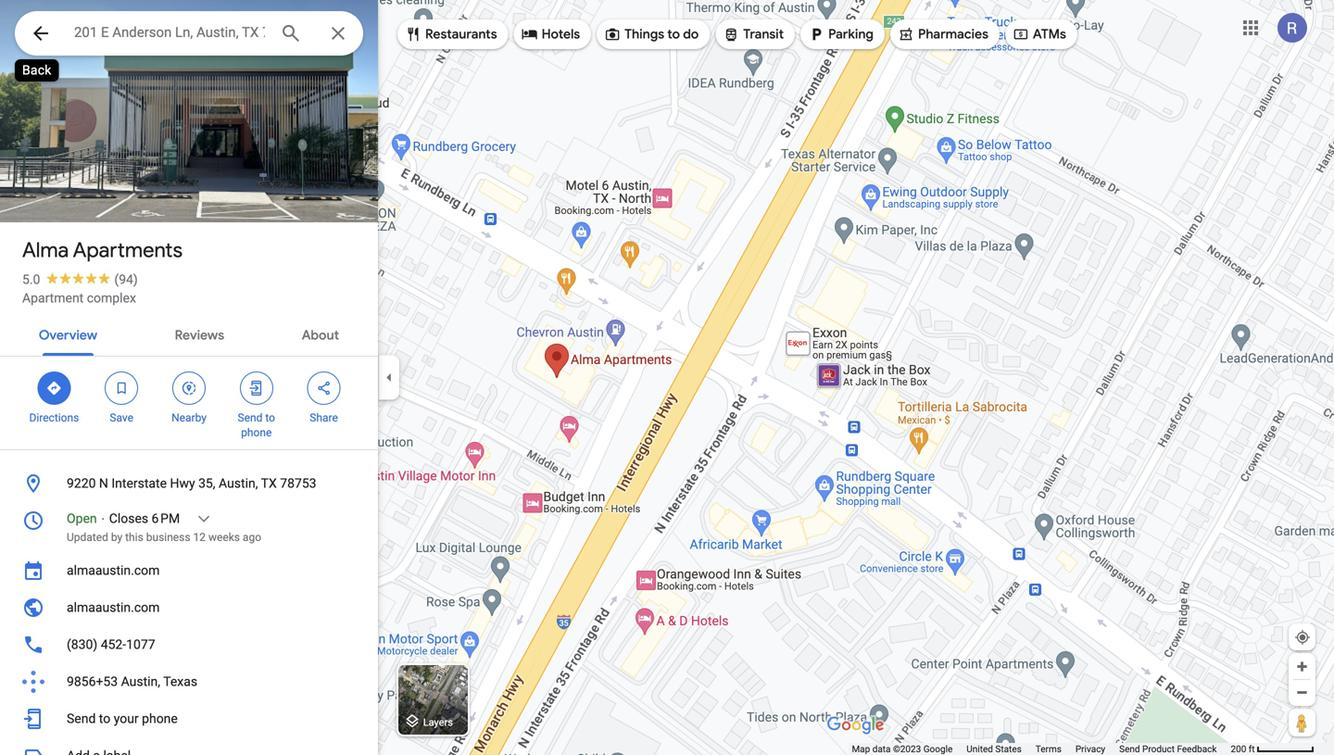 Task type: describe. For each thing, give the bounding box(es) containing it.
updated
[[67, 531, 108, 544]]


[[808, 24, 825, 44]]

apartment complex button
[[22, 289, 136, 308]]

updated by this business 12 weeks ago
[[67, 531, 261, 544]]

google
[[924, 744, 953, 755]]

product
[[1143, 744, 1175, 755]]

show street view coverage image
[[1289, 709, 1316, 737]]

200 ft button
[[1231, 744, 1315, 755]]

 button
[[15, 11, 67, 59]]

hwy
[[170, 476, 195, 491]]

11 photos
[[47, 183, 113, 201]]

open
[[67, 511, 97, 526]]

footer inside google maps element
[[852, 743, 1231, 755]]

google maps element
[[0, 0, 1334, 755]]

1 almaaustin.com link from the top
[[0, 552, 378, 589]]

collapse side panel image
[[379, 367, 399, 388]]

 transit
[[723, 24, 784, 44]]

information for alma apartments region
[[0, 465, 378, 738]]

9220 n interstate hwy 35, austin, tx 78753
[[67, 476, 317, 491]]

©2023
[[893, 744, 921, 755]]

united states button
[[967, 743, 1022, 755]]


[[1013, 24, 1030, 44]]

interstate
[[112, 476, 167, 491]]

business
[[146, 531, 190, 544]]

12
[[193, 531, 206, 544]]

tx
[[261, 476, 277, 491]]

layers
[[423, 717, 453, 728]]

 parking
[[808, 24, 874, 44]]

reviews button
[[160, 311, 239, 356]]

to for send to phone
[[265, 411, 275, 424]]

9856+53
[[67, 674, 118, 689]]

to for send to your phone
[[99, 711, 110, 727]]

 things to do
[[604, 24, 699, 44]]

11
[[47, 183, 64, 201]]

(830) 452-1077
[[67, 637, 155, 652]]

(94)
[[114, 272, 138, 287]]

(830)
[[67, 637, 98, 652]]

⋅
[[100, 511, 106, 526]]

show your location image
[[1295, 629, 1311, 646]]

94 reviews element
[[114, 272, 138, 287]]

overview button
[[24, 311, 112, 356]]


[[405, 24, 422, 44]]

send to your phone
[[67, 711, 178, 727]]

 hotels
[[521, 24, 580, 44]]

send to your phone button
[[0, 701, 378, 738]]

united
[[967, 744, 993, 755]]

parking
[[829, 26, 874, 43]]

states
[[996, 744, 1022, 755]]

2 almaaustin.com link from the top
[[0, 589, 378, 626]]

austin, inside button
[[219, 476, 258, 491]]

5.0
[[22, 272, 40, 287]]

to inside  things to do
[[668, 26, 680, 43]]

austin, inside button
[[121, 674, 160, 689]]

11 photos button
[[14, 176, 121, 209]]

452-
[[101, 637, 126, 652]]

about
[[302, 327, 339, 344]]

apartment complex
[[22, 291, 136, 306]]

ago
[[243, 531, 261, 544]]

 restaurants
[[405, 24, 497, 44]]

map data ©2023 google
[[852, 744, 953, 755]]

pharmacies
[[918, 26, 989, 43]]

apartments
[[73, 237, 183, 263]]

200
[[1231, 744, 1247, 755]]

photo of alma apartments image
[[0, 0, 378, 253]]

nearby
[[172, 411, 207, 424]]

open ⋅ closes 6 pm
[[67, 511, 180, 526]]

tab list inside google maps element
[[0, 311, 378, 356]]

ft
[[1249, 744, 1255, 755]]



Task type: locate. For each thing, give the bounding box(es) containing it.
hotels
[[542, 26, 580, 43]]


[[46, 378, 62, 398]]

almaaustin.com link
[[0, 552, 378, 589], [0, 589, 378, 626]]

this
[[125, 531, 143, 544]]


[[181, 378, 197, 398]]


[[723, 24, 740, 44]]

send inside send to phone
[[238, 411, 263, 424]]


[[30, 20, 52, 47]]

 atms
[[1013, 24, 1067, 44]]

9856+53 austin, texas
[[67, 674, 197, 689]]

send inside information for alma apartments region
[[67, 711, 96, 727]]

0 vertical spatial almaaustin.com
[[67, 563, 160, 578]]

complex
[[87, 291, 136, 306]]

restaurants
[[425, 26, 497, 43]]

to left your
[[99, 711, 110, 727]]

zoom in image
[[1296, 660, 1309, 674]]

your
[[114, 711, 139, 727]]

 pharmacies
[[898, 24, 989, 44]]

hours image
[[22, 510, 44, 532]]

9856+53 austin, texas button
[[0, 664, 378, 701]]

to inside send to phone
[[265, 411, 275, 424]]

0 vertical spatial austin,
[[219, 476, 258, 491]]

phone inside send to phone
[[241, 426, 272, 439]]

0 horizontal spatial to
[[99, 711, 110, 727]]

actions for alma apartments region
[[0, 357, 378, 449]]

send left the product
[[1120, 744, 1140, 755]]

reviews
[[175, 327, 224, 344]]

0 horizontal spatial send
[[67, 711, 96, 727]]

2 horizontal spatial send
[[1120, 744, 1140, 755]]

privacy
[[1076, 744, 1106, 755]]

austin,
[[219, 476, 258, 491], [121, 674, 160, 689]]


[[604, 24, 621, 44]]

phone inside send to your phone button
[[142, 711, 178, 727]]

austin, down 1077
[[121, 674, 160, 689]]

privacy button
[[1076, 743, 1106, 755]]

5.0 stars image
[[40, 272, 114, 284]]

send down 9856+53 at the left of the page
[[67, 711, 96, 727]]

(830) 452-1077 button
[[0, 626, 378, 664]]

google account: ruby anderson  
(rubyanndersson@gmail.com) image
[[1278, 13, 1308, 43]]

texas
[[163, 674, 197, 689]]

none field inside 201 e anderson ln, austin, tx 78752 field
[[74, 21, 265, 44]]

by
[[111, 531, 122, 544]]

 search field
[[15, 11, 363, 59]]

1 horizontal spatial austin,
[[219, 476, 258, 491]]

almaaustin.com down by
[[67, 563, 160, 578]]

6 pm
[[152, 511, 180, 526]]

about button
[[287, 311, 354, 356]]


[[248, 378, 265, 398]]

2 vertical spatial to
[[99, 711, 110, 727]]

send product feedback
[[1120, 744, 1217, 755]]

2 horizontal spatial to
[[668, 26, 680, 43]]

send for send to your phone
[[67, 711, 96, 727]]


[[898, 24, 915, 44]]

send for send to phone
[[238, 411, 263, 424]]

0 vertical spatial send
[[238, 411, 263, 424]]

9220 n interstate hwy 35, austin, tx 78753 button
[[0, 465, 378, 502]]

to
[[668, 26, 680, 43], [265, 411, 275, 424], [99, 711, 110, 727]]

1 vertical spatial austin,
[[121, 674, 160, 689]]

footer containing map data ©2023 google
[[852, 743, 1231, 755]]

do
[[683, 26, 699, 43]]


[[113, 378, 130, 398]]

1 vertical spatial almaaustin.com
[[67, 600, 160, 615]]

phone down ""
[[241, 426, 272, 439]]

to left share on the bottom
[[265, 411, 275, 424]]

2 almaaustin.com from the top
[[67, 600, 160, 615]]

1 vertical spatial send
[[67, 711, 96, 727]]

201 E Anderson Ln, Austin, TX 78752 field
[[15, 11, 363, 56]]

1 horizontal spatial send
[[238, 411, 263, 424]]

footer
[[852, 743, 1231, 755]]

0 vertical spatial phone
[[241, 426, 272, 439]]

alma apartments
[[22, 237, 183, 263]]

35,
[[198, 476, 216, 491]]

send product feedback button
[[1120, 743, 1217, 755]]

things
[[625, 26, 665, 43]]

zoom out image
[[1296, 686, 1309, 700]]


[[316, 378, 332, 398]]

1077
[[126, 637, 155, 652]]

feedback
[[1177, 744, 1217, 755]]

save
[[110, 411, 133, 424]]

tab list containing overview
[[0, 311, 378, 356]]

None field
[[74, 21, 265, 44]]

to left the do
[[668, 26, 680, 43]]


[[521, 24, 538, 44]]

austin, left the tx
[[219, 476, 258, 491]]

phone
[[241, 426, 272, 439], [142, 711, 178, 727]]

phone right your
[[142, 711, 178, 727]]

1 almaaustin.com from the top
[[67, 563, 160, 578]]

0 horizontal spatial austin,
[[121, 674, 160, 689]]

overview
[[39, 327, 97, 344]]

0 vertical spatial to
[[668, 26, 680, 43]]

almaaustin.com up 452-
[[67, 600, 160, 615]]

almaaustin.com link down 12 at bottom
[[0, 552, 378, 589]]

2 vertical spatial send
[[1120, 744, 1140, 755]]

atms
[[1033, 26, 1067, 43]]

apartment
[[22, 291, 84, 306]]

photos
[[68, 183, 113, 201]]

send
[[238, 411, 263, 424], [67, 711, 96, 727], [1120, 744, 1140, 755]]

terms button
[[1036, 743, 1062, 755]]

share
[[310, 411, 338, 424]]

alma
[[22, 237, 69, 263]]

9220
[[67, 476, 96, 491]]

map
[[852, 744, 870, 755]]

n
[[99, 476, 108, 491]]

0 horizontal spatial phone
[[142, 711, 178, 727]]

almaaustin.com link up 1077
[[0, 589, 378, 626]]

send down ""
[[238, 411, 263, 424]]

directions
[[29, 411, 79, 424]]

data
[[873, 744, 891, 755]]

200 ft
[[1231, 744, 1255, 755]]

78753
[[280, 476, 317, 491]]

1 horizontal spatial phone
[[241, 426, 272, 439]]

1 horizontal spatial to
[[265, 411, 275, 424]]

show open hours for the week image
[[196, 511, 212, 527]]

to inside button
[[99, 711, 110, 727]]

closes
[[109, 511, 148, 526]]

weeks
[[208, 531, 240, 544]]

terms
[[1036, 744, 1062, 755]]

send to phone
[[238, 411, 275, 439]]

tab list
[[0, 311, 378, 356]]

alma apartments main content
[[0, 0, 378, 755]]

1 vertical spatial to
[[265, 411, 275, 424]]

united states
[[967, 744, 1022, 755]]

1 vertical spatial phone
[[142, 711, 178, 727]]

send for send product feedback
[[1120, 744, 1140, 755]]



Task type: vqa. For each thing, say whether or not it's contained in the screenshot.


